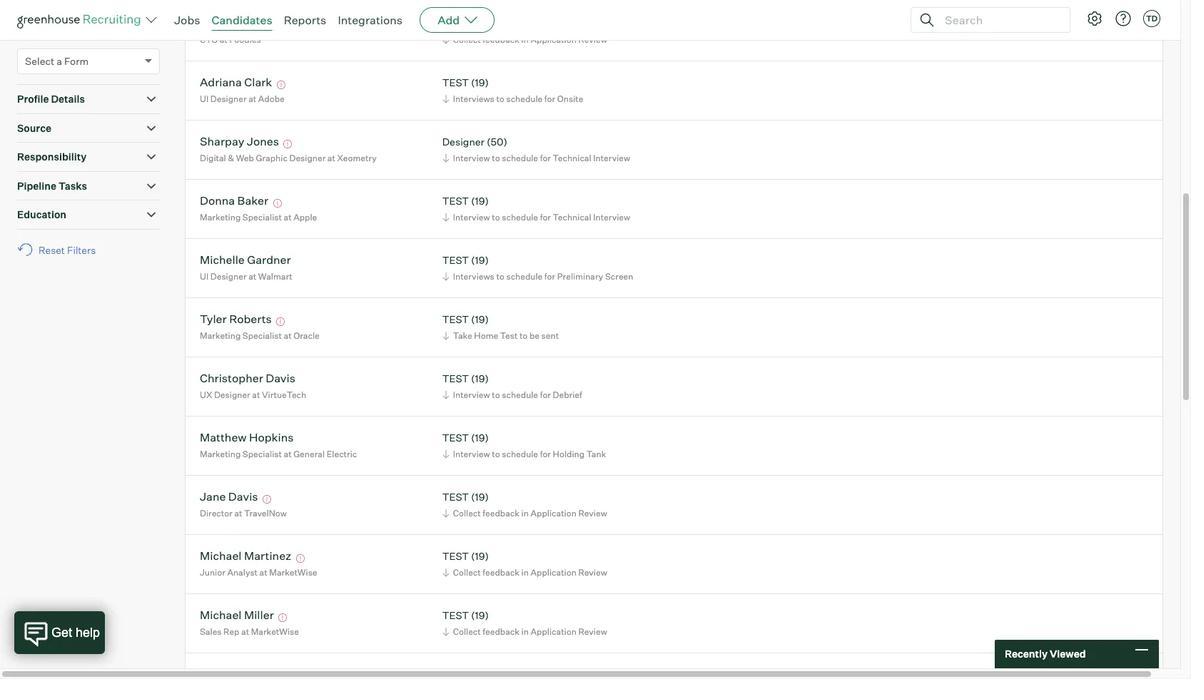 Task type: locate. For each thing, give the bounding box(es) containing it.
pipeline tasks
[[17, 180, 87, 192]]

designer
[[210, 93, 247, 104], [442, 136, 485, 148], [289, 153, 326, 163], [210, 271, 247, 282], [214, 390, 250, 400]]

1 vertical spatial interviews
[[453, 271, 495, 282]]

marketing for tyler
[[200, 330, 241, 341]]

for inside designer (50) interview to schedule for technical interview
[[540, 153, 551, 163]]

to up test (19) take home test to be sent
[[496, 271, 505, 282]]

1 vertical spatial ui
[[200, 271, 209, 282]]

reset filters
[[39, 244, 96, 256]]

(50)
[[487, 136, 508, 148]]

1 horizontal spatial davis
[[266, 372, 296, 386]]

davis up director at travelnow at the left bottom of page
[[228, 490, 258, 504]]

interviews for test (19) interviews to schedule for preliminary screen
[[453, 271, 495, 282]]

graphic
[[256, 153, 288, 163]]

christopher davis ux designer at virtuetech
[[200, 372, 306, 400]]

for left holding at the bottom left of page
[[540, 449, 551, 460]]

marketing down tyler at the left of page
[[200, 330, 241, 341]]

at right cto on the top left
[[220, 34, 228, 45]]

1 vertical spatial interview to schedule for technical interview link
[[440, 211, 634, 224]]

0 vertical spatial form
[[17, 32, 38, 43]]

for inside test (19) interview to schedule for holding tank
[[540, 449, 551, 460]]

ui down adriana
[[200, 93, 209, 104]]

marketwise down michael martinez has been in application review for more than 5 days image
[[269, 567, 317, 578]]

michael up sales
[[200, 609, 242, 623]]

(19) for ux designer at virtuetech
[[471, 373, 489, 385]]

pending
[[35, 7, 70, 19]]

collect
[[453, 34, 481, 45], [453, 508, 481, 519], [453, 567, 481, 578], [453, 627, 481, 637]]

davis
[[266, 372, 296, 386], [228, 490, 258, 504]]

to for test (19) interview to schedule for debrief
[[492, 390, 500, 400]]

michael
[[200, 16, 242, 30], [200, 549, 242, 564], [200, 609, 242, 623]]

3 (19) from the top
[[471, 195, 489, 207]]

general
[[294, 449, 325, 460]]

for inside the 'test (19) interview to schedule for technical interview'
[[540, 212, 551, 223]]

2 interviews from the top
[[453, 271, 495, 282]]

test inside test (19) take home test to be sent
[[442, 314, 469, 326]]

0 vertical spatial marketing
[[200, 212, 241, 223]]

specialist down roberts
[[243, 330, 282, 341]]

adriana
[[200, 75, 242, 90]]

technical
[[553, 153, 592, 163], [553, 212, 592, 223]]

jane
[[200, 490, 226, 504]]

rep
[[224, 627, 239, 637]]

0 vertical spatial specialist
[[243, 212, 282, 223]]

marketwise for martinez
[[269, 567, 317, 578]]

schedule inside "test (19) interviews to schedule for preliminary screen"
[[506, 271, 543, 282]]

8 test from the top
[[442, 491, 469, 504]]

schedule inside designer (50) interview to schedule for technical interview
[[502, 153, 538, 163]]

schedule inside the test (19) interview to schedule for debrief
[[502, 390, 538, 400]]

9 (19) from the top
[[471, 551, 489, 563]]

test inside test (19) interviews to schedule for onsite
[[442, 77, 469, 89]]

screen
[[605, 271, 634, 282]]

analyst
[[227, 567, 258, 578]]

2 michael from the top
[[200, 549, 242, 564]]

schedule up "test (19) interviews to schedule for preliminary screen"
[[502, 212, 538, 223]]

Pending submission checkbox
[[20, 7, 29, 17]]

7 test from the top
[[442, 432, 469, 444]]

foodies
[[229, 34, 261, 45]]

schedule left debrief
[[502, 390, 538, 400]]

8 (19) from the top
[[471, 491, 489, 504]]

test for ui designer at adobe
[[442, 77, 469, 89]]

for inside the test (19) interview to schedule for debrief
[[540, 390, 551, 400]]

test inside "test (19) interviews to schedule for preliminary screen"
[[442, 254, 469, 267]]

(19) inside test (19) take home test to be sent
[[471, 314, 489, 326]]

digital
[[200, 153, 226, 163]]

test for marketing specialist at oracle
[[442, 314, 469, 326]]

for up "test (19) interviews to schedule for preliminary screen"
[[540, 212, 551, 223]]

1 vertical spatial form
[[64, 55, 89, 67]]

2 in from the top
[[522, 508, 529, 519]]

to down interview to schedule for debrief "link"
[[492, 449, 500, 460]]

for
[[545, 93, 556, 104], [540, 153, 551, 163], [540, 212, 551, 223], [545, 271, 556, 282], [540, 390, 551, 400], [540, 449, 551, 460]]

1 marketing from the top
[[200, 212, 241, 223]]

application
[[531, 34, 577, 45], [531, 508, 577, 519], [531, 567, 577, 578], [531, 627, 577, 637]]

interviews up (50)
[[453, 93, 495, 104]]

(19) inside test (19) interview to schedule for holding tank
[[471, 432, 489, 444]]

3 application from the top
[[531, 567, 577, 578]]

integrations link
[[338, 13, 403, 27]]

test (19) interview to schedule for holding tank
[[442, 432, 606, 460]]

integrations
[[338, 13, 403, 27]]

3 marketing from the top
[[200, 449, 241, 460]]

technical for sharpay jones
[[553, 153, 592, 163]]

2 (19) from the top
[[471, 77, 489, 89]]

test inside the 'test (19) interview to schedule for technical interview'
[[442, 195, 469, 207]]

michael martinez has been in application review for more than 5 days image
[[294, 555, 307, 564]]

ui down michelle
[[200, 271, 209, 282]]

at inside christopher davis ux designer at virtuetech
[[252, 390, 260, 400]]

roberts
[[229, 312, 272, 327]]

schedule left holding at the bottom left of page
[[502, 449, 538, 460]]

1 specialist from the top
[[243, 212, 282, 223]]

michael martinez
[[200, 549, 292, 564]]

for left preliminary
[[545, 271, 556, 282]]

michael up junior
[[200, 549, 242, 564]]

1 interviews from the top
[[453, 93, 495, 104]]

michael up cto at foodies
[[200, 16, 242, 30]]

test (19) interviews to schedule for preliminary screen
[[442, 254, 634, 282]]

for inside test (19) interviews to schedule for onsite
[[545, 93, 556, 104]]

sharpay jones has been in technical interview for more than 14 days image
[[282, 140, 294, 149]]

marketing
[[200, 212, 241, 223], [200, 330, 241, 341], [200, 449, 241, 460]]

matthew
[[200, 431, 247, 445]]

to
[[496, 93, 505, 104], [492, 153, 500, 163], [492, 212, 500, 223], [496, 271, 505, 282], [520, 330, 528, 341], [492, 390, 500, 400], [492, 449, 500, 460]]

test for ui designer at walmart
[[442, 254, 469, 267]]

2 vertical spatial marketing
[[200, 449, 241, 460]]

test for marketing specialist at apple
[[442, 195, 469, 207]]

feedback
[[483, 34, 520, 45], [483, 508, 520, 519], [483, 567, 520, 578], [483, 627, 520, 637]]

2 vertical spatial michael
[[200, 609, 242, 623]]

form element
[[17, 30, 160, 84]]

interview to schedule for technical interview link
[[440, 151, 634, 165], [440, 211, 634, 224]]

to inside the test (19) interview to schedule for debrief
[[492, 390, 500, 400]]

1 collect from the top
[[453, 34, 481, 45]]

0 vertical spatial marketwise
[[269, 567, 317, 578]]

adobe
[[258, 93, 285, 104]]

form down pending submission checkbox
[[17, 32, 38, 43]]

junior
[[200, 567, 225, 578]]

schedule for test (19) interview to schedule for technical interview
[[502, 212, 538, 223]]

(19) for director at travelnow
[[471, 491, 489, 504]]

davis for jane
[[228, 490, 258, 504]]

interviews up test (19) take home test to be sent
[[453, 271, 495, 282]]

ui inside michelle gardner ui designer at walmart
[[200, 271, 209, 282]]

collect feedback in application review link for martinez
[[440, 566, 611, 580]]

schedule inside the 'test (19) interview to schedule for technical interview'
[[502, 212, 538, 223]]

1 michael from the top
[[200, 16, 242, 30]]

jobs link
[[174, 13, 200, 27]]

schedule inside test (19) interviews to schedule for onsite
[[506, 93, 543, 104]]

davis for christopher
[[266, 372, 296, 386]]

(19) inside the 'test (19) interview to schedule for technical interview'
[[471, 195, 489, 207]]

schedule left preliminary
[[506, 271, 543, 282]]

designer down adriana clark link
[[210, 93, 247, 104]]

marketing down donna at the left top of the page
[[200, 212, 241, 223]]

3 specialist from the top
[[243, 449, 282, 460]]

at left "general"
[[284, 449, 292, 460]]

interview inside test (19) interview to schedule for holding tank
[[453, 449, 490, 460]]

test for director at travelnow
[[442, 491, 469, 504]]

to up test (19) interview to schedule for holding tank
[[492, 390, 500, 400]]

miller
[[244, 609, 274, 623]]

at
[[220, 34, 228, 45], [249, 93, 256, 104], [328, 153, 335, 163], [284, 212, 292, 223], [249, 271, 256, 282], [284, 330, 292, 341], [252, 390, 260, 400], [284, 449, 292, 460], [234, 508, 242, 519], [260, 567, 267, 578], [241, 627, 249, 637]]

2 test from the top
[[442, 77, 469, 89]]

davis inside christopher davis ux designer at virtuetech
[[266, 372, 296, 386]]

2 feedback from the top
[[483, 508, 520, 519]]

michael martinez link
[[200, 549, 292, 566]]

technical up preliminary
[[553, 212, 592, 223]]

0 vertical spatial ui
[[200, 93, 209, 104]]

test (19) collect feedback in application review
[[442, 17, 607, 45], [442, 491, 607, 519], [442, 551, 607, 578], [442, 610, 607, 637]]

2 specialist from the top
[[243, 330, 282, 341]]

ui designer at adobe
[[200, 93, 285, 104]]

6 (19) from the top
[[471, 373, 489, 385]]

for for designer (50) interview to schedule for technical interview
[[540, 153, 551, 163]]

for inside "test (19) interviews to schedule for preliminary screen"
[[545, 271, 556, 282]]

jones
[[247, 134, 279, 149]]

technical inside designer (50) interview to schedule for technical interview
[[553, 153, 592, 163]]

to inside test (19) take home test to be sent
[[520, 330, 528, 341]]

4 collect feedback in application review link from the top
[[440, 625, 611, 639]]

to inside test (19) interview to schedule for holding tank
[[492, 449, 500, 460]]

1 application from the top
[[531, 34, 577, 45]]

designer down michelle
[[210, 271, 247, 282]]

technical down onsite
[[553, 153, 592, 163]]

be
[[530, 330, 540, 341]]

6 test from the top
[[442, 373, 469, 385]]

marketing for donna
[[200, 212, 241, 223]]

3 in from the top
[[522, 567, 529, 578]]

apple
[[294, 212, 317, 223]]

1 collect feedback in application review link from the top
[[440, 33, 611, 46]]

a
[[57, 55, 62, 67]]

4 test (19) collect feedback in application review from the top
[[442, 610, 607, 637]]

to inside test (19) interviews to schedule for onsite
[[496, 93, 505, 104]]

3 test from the top
[[442, 195, 469, 207]]

select
[[25, 55, 54, 67]]

1 interview to schedule for technical interview link from the top
[[440, 151, 634, 165]]

collect feedback in application review link for garcia
[[440, 33, 611, 46]]

for up the 'test (19) interview to schedule for technical interview'
[[540, 153, 551, 163]]

(19)
[[471, 17, 489, 30], [471, 77, 489, 89], [471, 195, 489, 207], [471, 254, 489, 267], [471, 314, 489, 326], [471, 373, 489, 385], [471, 432, 489, 444], [471, 491, 489, 504], [471, 551, 489, 563], [471, 610, 489, 622]]

1 vertical spatial technical
[[553, 212, 592, 223]]

michelle gardner ui designer at walmart
[[200, 253, 292, 282]]

1 vertical spatial michael
[[200, 549, 242, 564]]

to up "test (19) interviews to schedule for preliminary screen"
[[492, 212, 500, 223]]

test for marketing specialist at general electric
[[442, 432, 469, 444]]

designer inside michelle gardner ui designer at walmart
[[210, 271, 247, 282]]

0 vertical spatial interviews
[[453, 93, 495, 104]]

3 collect feedback in application review link from the top
[[440, 566, 611, 580]]

test inside test (19) interview to schedule for holding tank
[[442, 432, 469, 444]]

1 vertical spatial marketwise
[[251, 627, 299, 637]]

interviews inside "test (19) interviews to schedule for preliminary screen"
[[453, 271, 495, 282]]

2 technical from the top
[[553, 212, 592, 223]]

marketing down matthew
[[200, 449, 241, 460]]

at down martinez
[[260, 567, 267, 578]]

schedule left onsite
[[506, 93, 543, 104]]

4 (19) from the top
[[471, 254, 489, 267]]

to inside the 'test (19) interview to schedule for technical interview'
[[492, 212, 500, 223]]

2 interview to schedule for technical interview link from the top
[[440, 211, 634, 224]]

specialist for donna baker
[[243, 212, 282, 223]]

3 michael from the top
[[200, 609, 242, 623]]

at down 'donna baker has been in technical interview for more than 14 days' image
[[284, 212, 292, 223]]

interview to schedule for technical interview link up "test (19) interviews to schedule for preliminary screen"
[[440, 211, 634, 224]]

4 test from the top
[[442, 254, 469, 267]]

interview to schedule for technical interview link down (50)
[[440, 151, 634, 165]]

technical inside the 'test (19) interview to schedule for technical interview'
[[553, 212, 592, 223]]

2 collect feedback in application review link from the top
[[440, 507, 611, 520]]

in
[[522, 34, 529, 45], [522, 508, 529, 519], [522, 567, 529, 578], [522, 627, 529, 637]]

0 horizontal spatial davis
[[228, 490, 258, 504]]

0 vertical spatial interview to schedule for technical interview link
[[440, 151, 634, 165]]

ui
[[200, 93, 209, 104], [200, 271, 209, 282]]

3 collect from the top
[[453, 567, 481, 578]]

marketwise
[[269, 567, 317, 578], [251, 627, 299, 637]]

td button
[[1141, 7, 1164, 30]]

schedule down (50)
[[502, 153, 538, 163]]

to down (50)
[[492, 153, 500, 163]]

1 technical from the top
[[553, 153, 592, 163]]

to inside "test (19) interviews to schedule for preliminary screen"
[[496, 271, 505, 282]]

martinez
[[244, 549, 292, 564]]

jane davis
[[200, 490, 258, 504]]

at down christopher davis link
[[252, 390, 260, 400]]

marketwise down michael miller has been in application review for more than 5 days image
[[251, 627, 299, 637]]

schedule inside test (19) interview to schedule for holding tank
[[502, 449, 538, 460]]

at down michelle gardner link
[[249, 271, 256, 282]]

schedule for test (19) interviews to schedule for onsite
[[506, 93, 543, 104]]

cto
[[200, 34, 218, 45]]

to left be
[[520, 330, 528, 341]]

specialist down hopkins at the left bottom of the page
[[243, 449, 282, 460]]

(19) inside "test (19) interviews to schedule for preliminary screen"
[[471, 254, 489, 267]]

for left onsite
[[545, 93, 556, 104]]

(19) inside test (19) interviews to schedule for onsite
[[471, 77, 489, 89]]

2 marketing from the top
[[200, 330, 241, 341]]

9 test from the top
[[442, 551, 469, 563]]

0 vertical spatial technical
[[553, 153, 592, 163]]

0 vertical spatial davis
[[266, 372, 296, 386]]

schedule
[[506, 93, 543, 104], [502, 153, 538, 163], [502, 212, 538, 223], [506, 271, 543, 282], [502, 390, 538, 400], [502, 449, 538, 460]]

5 test from the top
[[442, 314, 469, 326]]

to up (50)
[[496, 93, 505, 104]]

to inside designer (50) interview to schedule for technical interview
[[492, 153, 500, 163]]

designer down "christopher"
[[214, 390, 250, 400]]

specialist
[[243, 212, 282, 223], [243, 330, 282, 341], [243, 449, 282, 460]]

1 vertical spatial marketing
[[200, 330, 241, 341]]

tyler roberts link
[[200, 312, 272, 329]]

reset
[[39, 244, 65, 256]]

specialist inside matthew hopkins marketing specialist at general electric
[[243, 449, 282, 460]]

interviews inside test (19) interviews to schedule for onsite
[[453, 93, 495, 104]]

(19) for junior analyst at marketwise
[[471, 551, 489, 563]]

5 (19) from the top
[[471, 314, 489, 326]]

sales rep at marketwise
[[200, 627, 299, 637]]

specialist down baker at the left top of the page
[[243, 212, 282, 223]]

donna
[[200, 194, 235, 208]]

1 vertical spatial davis
[[228, 490, 258, 504]]

davis up virtuetech
[[266, 372, 296, 386]]

interview inside the test (19) interview to schedule for debrief
[[453, 390, 490, 400]]

holding
[[553, 449, 585, 460]]

4 collect from the top
[[453, 627, 481, 637]]

interview for test (19) interview to schedule for holding tank
[[453, 449, 490, 460]]

4 application from the top
[[531, 627, 577, 637]]

review
[[579, 34, 607, 45], [579, 508, 607, 519], [579, 567, 607, 578], [579, 627, 607, 637]]

(19) inside the test (19) interview to schedule for debrief
[[471, 373, 489, 385]]

junior analyst at marketwise
[[200, 567, 317, 578]]

adriana clark link
[[200, 75, 272, 92]]

(19) for marketing specialist at oracle
[[471, 314, 489, 326]]

interviews
[[453, 93, 495, 104], [453, 271, 495, 282]]

(19) for ui designer at walmart
[[471, 254, 489, 267]]

collect feedback in application review link
[[440, 33, 611, 46], [440, 507, 611, 520], [440, 566, 611, 580], [440, 625, 611, 639]]

jane davis has been in application review for more than 5 days image
[[261, 496, 273, 504]]

christopher davis link
[[200, 372, 296, 388]]

for left debrief
[[540, 390, 551, 400]]

add button
[[420, 7, 495, 33]]

at down jane davis link
[[234, 508, 242, 519]]

test
[[442, 17, 469, 30], [442, 77, 469, 89], [442, 195, 469, 207], [442, 254, 469, 267], [442, 314, 469, 326], [442, 373, 469, 385], [442, 432, 469, 444], [442, 491, 469, 504], [442, 551, 469, 563], [442, 610, 469, 622]]

2 test (19) collect feedback in application review from the top
[[442, 491, 607, 519]]

donna baker link
[[200, 194, 268, 210]]

form right a
[[64, 55, 89, 67]]

0 vertical spatial michael
[[200, 16, 242, 30]]

interview for designer (50) interview to schedule for technical interview
[[453, 153, 490, 163]]

1 in from the top
[[522, 34, 529, 45]]

2 vertical spatial specialist
[[243, 449, 282, 460]]

interview for test (19) interview to schedule for technical interview
[[453, 212, 490, 223]]

michelle gardner link
[[200, 253, 291, 269]]

sent
[[542, 330, 559, 341]]

1 vertical spatial specialist
[[243, 330, 282, 341]]

designer left (50)
[[442, 136, 485, 148]]

test inside the test (19) interview to schedule for debrief
[[442, 373, 469, 385]]

2 ui from the top
[[200, 271, 209, 282]]

(19) for ui designer at adobe
[[471, 77, 489, 89]]

configure image
[[1087, 10, 1104, 27]]

7 (19) from the top
[[471, 432, 489, 444]]

donna baker
[[200, 194, 268, 208]]



Task type: describe. For each thing, give the bounding box(es) containing it.
technical for donna baker
[[553, 212, 592, 223]]

to for test (19) interviews to schedule for preliminary screen
[[496, 271, 505, 282]]

onsite
[[557, 93, 584, 104]]

tasks
[[59, 180, 87, 192]]

interview for test (19) interview to schedule for debrief
[[453, 390, 490, 400]]

education
[[17, 209, 66, 221]]

tyler
[[200, 312, 227, 327]]

adriana clark
[[200, 75, 272, 90]]

3 feedback from the top
[[483, 567, 520, 578]]

to for designer (50) interview to schedule for technical interview
[[492, 153, 500, 163]]

3 test (19) collect feedback in application review from the top
[[442, 551, 607, 578]]

Search text field
[[942, 10, 1057, 30]]

reset filters button
[[17, 237, 103, 263]]

for for test (19) interview to schedule for holding tank
[[540, 449, 551, 460]]

sharpay
[[200, 134, 244, 149]]

1 test from the top
[[442, 17, 469, 30]]

interviews for test (19) interviews to schedule for onsite
[[453, 93, 495, 104]]

for for test (19) interview to schedule for technical interview
[[540, 212, 551, 223]]

reports
[[284, 13, 327, 27]]

1 feedback from the top
[[483, 34, 520, 45]]

michael for michael garcia
[[200, 16, 242, 30]]

schedule for test (19) interviews to schedule for preliminary screen
[[506, 271, 543, 282]]

for for test (19) interviews to schedule for preliminary screen
[[545, 271, 556, 282]]

2 collect from the top
[[453, 508, 481, 519]]

interview to schedule for technical interview link for donna baker
[[440, 211, 634, 224]]

pipeline
[[17, 180, 56, 192]]

tank
[[587, 449, 606, 460]]

to for test (19) interviews to schedule for onsite
[[496, 93, 505, 104]]

1 test (19) collect feedback in application review from the top
[[442, 17, 607, 45]]

interview to schedule for technical interview link for sharpay jones
[[440, 151, 634, 165]]

designer inside christopher davis ux designer at virtuetech
[[214, 390, 250, 400]]

marketing specialist at oracle
[[200, 330, 320, 341]]

sharpay jones
[[200, 134, 279, 149]]

2 application from the top
[[531, 508, 577, 519]]

schedule for designer (50) interview to schedule for technical interview
[[502, 153, 538, 163]]

xeometry
[[337, 153, 377, 163]]

home
[[474, 330, 498, 341]]

td
[[1146, 14, 1158, 24]]

add
[[438, 13, 460, 27]]

greenhouse recruiting image
[[17, 11, 146, 29]]

interview to schedule for holding tank link
[[440, 448, 610, 461]]

recently viewed
[[1005, 648, 1086, 661]]

viewed
[[1050, 648, 1086, 661]]

marketing specialist at apple
[[200, 212, 317, 223]]

jobs
[[174, 13, 200, 27]]

0 horizontal spatial form
[[17, 32, 38, 43]]

submission
[[72, 7, 121, 19]]

1 ui from the top
[[200, 93, 209, 104]]

4 in from the top
[[522, 627, 529, 637]]

electric
[[327, 449, 357, 460]]

michael miller has been in application review for more than 5 days image
[[276, 614, 289, 623]]

virtuetech
[[262, 390, 306, 400]]

at down clark
[[249, 93, 256, 104]]

at inside matthew hopkins marketing specialist at general electric
[[284, 449, 292, 460]]

jane davis link
[[200, 490, 258, 506]]

td button
[[1144, 10, 1161, 27]]

schedule for test (19) interview to schedule for debrief
[[502, 390, 538, 400]]

for for test (19) interviews to schedule for onsite
[[545, 93, 556, 104]]

test (19) take home test to be sent
[[442, 314, 559, 341]]

michael for michael miller
[[200, 609, 242, 623]]

take home test to be sent link
[[440, 329, 563, 343]]

hopkins
[[249, 431, 294, 445]]

for for test (19) interview to schedule for debrief
[[540, 390, 551, 400]]

designer (50) interview to schedule for technical interview
[[442, 136, 630, 163]]

4 feedback from the top
[[483, 627, 520, 637]]

2 review from the top
[[579, 508, 607, 519]]

test for ux designer at virtuetech
[[442, 373, 469, 385]]

test
[[500, 330, 518, 341]]

candidates link
[[212, 13, 272, 27]]

web
[[236, 153, 254, 163]]

profile details
[[17, 93, 85, 105]]

michael garcia has been in application review for more than 5 days image
[[281, 22, 294, 30]]

at inside michelle gardner ui designer at walmart
[[249, 271, 256, 282]]

reports link
[[284, 13, 327, 27]]

test for junior analyst at marketwise
[[442, 551, 469, 563]]

designer down sharpay jones has been in technical interview for more than 14 days icon
[[289, 153, 326, 163]]

at down tyler roberts has been in take home test for more than 7 days image
[[284, 330, 292, 341]]

1 review from the top
[[579, 34, 607, 45]]

test (19) interview to schedule for technical interview
[[442, 195, 630, 223]]

director at travelnow
[[200, 508, 287, 519]]

cto at foodies
[[200, 34, 261, 45]]

to for test (19) interview to schedule for holding tank
[[492, 449, 500, 460]]

3 review from the top
[[579, 567, 607, 578]]

matthew hopkins link
[[200, 431, 294, 447]]

profile
[[17, 93, 49, 105]]

marketing inside matthew hopkins marketing specialist at general electric
[[200, 449, 241, 460]]

collect feedback in application review link for miller
[[440, 625, 611, 639]]

michael garcia link
[[200, 16, 279, 32]]

1 (19) from the top
[[471, 17, 489, 30]]

garcia
[[244, 16, 279, 30]]

recently
[[1005, 648, 1048, 661]]

(19) for marketing specialist at apple
[[471, 195, 489, 207]]

filters
[[67, 244, 96, 256]]

ux
[[200, 390, 212, 400]]

matthew hopkins marketing specialist at general electric
[[200, 431, 357, 460]]

interviews to schedule for preliminary screen link
[[440, 270, 637, 283]]

source
[[17, 122, 51, 134]]

at left xeometry
[[328, 153, 335, 163]]

to for test (19) interview to schedule for technical interview
[[492, 212, 500, 223]]

take
[[453, 330, 472, 341]]

sales
[[200, 627, 222, 637]]

debrief
[[553, 390, 582, 400]]

oracle
[[294, 330, 320, 341]]

michael miller link
[[200, 609, 274, 625]]

(19) for marketing specialist at general electric
[[471, 432, 489, 444]]

specialist for tyler roberts
[[243, 330, 282, 341]]

michael for michael martinez
[[200, 549, 242, 564]]

digital & web graphic designer at xeometry
[[200, 153, 377, 163]]

donna baker has been in technical interview for more than 14 days image
[[271, 199, 284, 208]]

select a form
[[25, 55, 89, 67]]

director
[[200, 508, 233, 519]]

marketwise for miller
[[251, 627, 299, 637]]

test (19) interviews to schedule for onsite
[[442, 77, 584, 104]]

tyler roberts has been in take home test for more than 7 days image
[[274, 318, 287, 327]]

1 horizontal spatial form
[[64, 55, 89, 67]]

pending submission
[[35, 7, 121, 19]]

clark
[[244, 75, 272, 90]]

designer inside designer (50) interview to schedule for technical interview
[[442, 136, 485, 148]]

michelle
[[200, 253, 245, 267]]

interview to schedule for debrief link
[[440, 388, 586, 402]]

at right rep
[[241, 627, 249, 637]]

4 review from the top
[[579, 627, 607, 637]]

interviews to schedule for onsite link
[[440, 92, 587, 106]]

collect feedback in application review link for davis
[[440, 507, 611, 520]]

gardner
[[247, 253, 291, 267]]

adriana clark has been in onsite for more than 21 days image
[[275, 81, 288, 90]]

christopher
[[200, 372, 263, 386]]

schedule for test (19) interview to schedule for holding tank
[[502, 449, 538, 460]]

preliminary
[[557, 271, 603, 282]]

10 test from the top
[[442, 610, 469, 622]]

michael miller
[[200, 609, 274, 623]]

10 (19) from the top
[[471, 610, 489, 622]]

tyler roberts
[[200, 312, 272, 327]]



Task type: vqa. For each thing, say whether or not it's contained in the screenshot.


